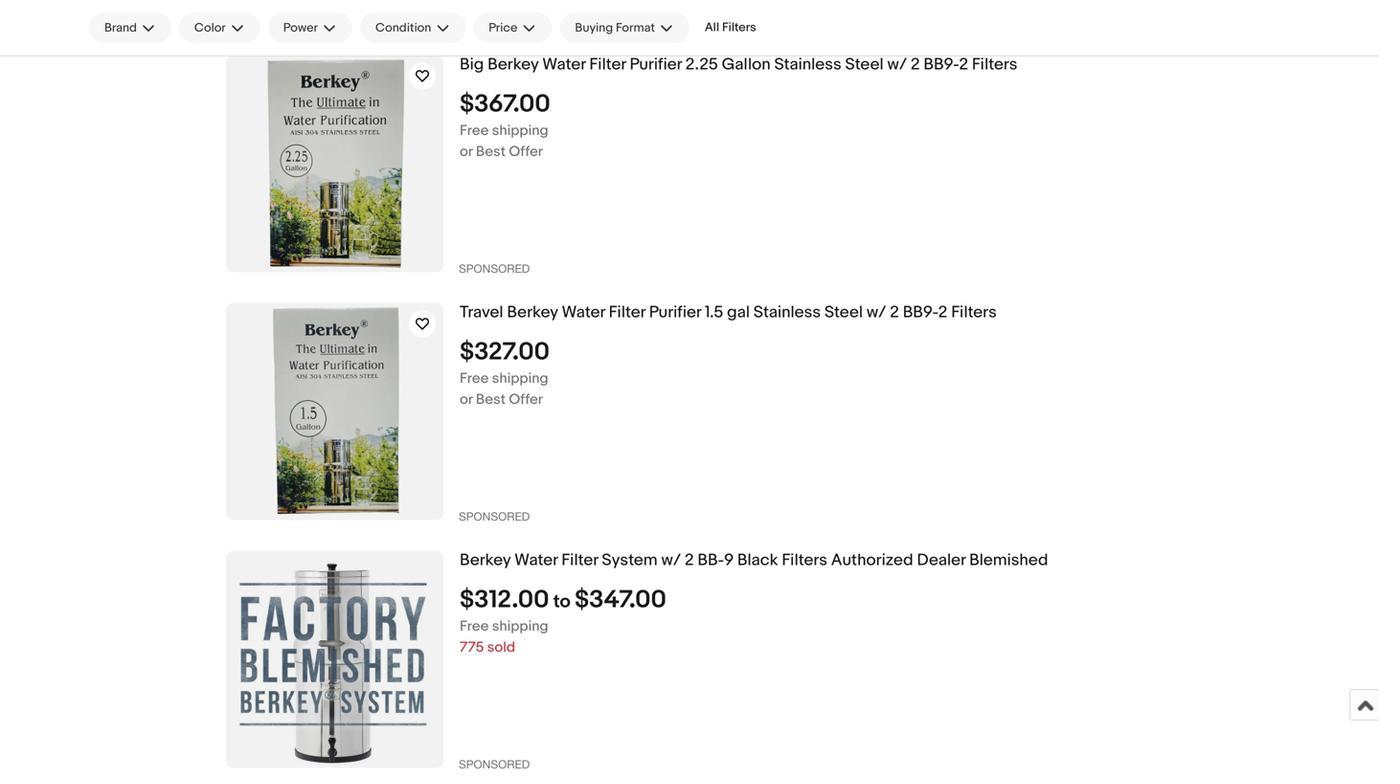 Task type: vqa. For each thing, say whether or not it's contained in the screenshot.
'Best' in the $367.00 Free shipping or Best Offer
yes



Task type: describe. For each thing, give the bounding box(es) containing it.
w/ inside 'link'
[[661, 551, 681, 571]]

stainless for $327.00
[[754, 303, 821, 323]]

big berkey water filter purifier 2.25 gallon stainless steel w/ 2 bb9-2 filters
[[460, 55, 1018, 75]]

bb-
[[698, 551, 724, 571]]

price button
[[474, 12, 552, 43]]

power button
[[268, 12, 353, 43]]

stainless for $367.00
[[774, 55, 842, 75]]

sponsored for $327.00
[[459, 510, 530, 523]]

travel berkey water filter purifier 1.5 gal stainless steel w/ 2 bb9-2 filters image
[[226, 303, 444, 521]]

brand
[[104, 20, 137, 35]]

$327.00
[[460, 338, 550, 367]]

9
[[724, 551, 734, 571]]

filter inside 'link'
[[562, 551, 598, 571]]

w/ for $367.00
[[888, 55, 907, 75]]

all filters
[[705, 20, 756, 35]]

best for $327.00
[[476, 391, 506, 409]]

steel for $367.00
[[845, 55, 884, 75]]

775
[[460, 639, 484, 657]]

2.25
[[686, 55, 718, 75]]

travel berkey water filter purifier 1.5 gal stainless steel w/ 2 bb9-2 filters
[[460, 303, 997, 323]]

berkey inside 'link'
[[460, 551, 511, 571]]

berkey for $367.00
[[488, 55, 539, 75]]

buying format button
[[560, 12, 690, 43]]

berkey water filter system w/ 2 bb-9 black filters authorized dealer blemished
[[460, 551, 1049, 571]]

1.5
[[705, 303, 724, 323]]

offer for $367.00
[[509, 143, 543, 160]]

offer for $327.00
[[509, 391, 543, 409]]

power
[[283, 20, 318, 35]]

free inside $312.00 to $347.00 free shipping 775 sold
[[460, 618, 489, 636]]

filter for $367.00
[[590, 55, 626, 75]]

best for $367.00
[[476, 143, 506, 160]]

authorized
[[831, 551, 914, 571]]

filter for $327.00
[[609, 303, 646, 323]]

$367.00
[[460, 90, 551, 119]]

to
[[553, 591, 571, 614]]

system
[[602, 551, 658, 571]]



Task type: locate. For each thing, give the bounding box(es) containing it.
dealer
[[917, 551, 966, 571]]

0 vertical spatial steel
[[845, 55, 884, 75]]

berkey down price dropdown button
[[488, 55, 539, 75]]

water inside 'link'
[[515, 551, 558, 571]]

0 vertical spatial water
[[542, 55, 586, 75]]

filter down "buying format"
[[590, 55, 626, 75]]

2 best from the top
[[476, 391, 506, 409]]

2 vertical spatial free
[[460, 618, 489, 636]]

3 sponsored from the top
[[459, 758, 530, 772]]

1 vertical spatial bb9-
[[903, 303, 939, 323]]

all
[[705, 20, 720, 35]]

offer inside $327.00 free shipping or best offer
[[509, 391, 543, 409]]

purifier for $367.00
[[630, 55, 682, 75]]

free inside $327.00 free shipping or best offer
[[460, 370, 489, 387]]

1 vertical spatial sponsored
[[459, 510, 530, 523]]

brand button
[[89, 12, 171, 43]]

1 vertical spatial steel
[[825, 303, 863, 323]]

1 vertical spatial filter
[[609, 303, 646, 323]]

berkey up $327.00 on the left of the page
[[507, 303, 558, 323]]

$327.00 free shipping or best offer
[[460, 338, 550, 409]]

gallon
[[722, 55, 771, 75]]

or inside $327.00 free shipping or best offer
[[460, 391, 473, 409]]

steel for $327.00
[[825, 303, 863, 323]]

shipping for $327.00
[[492, 370, 549, 387]]

shipping down $367.00
[[492, 122, 549, 139]]

$312.00 to $347.00 free shipping 775 sold
[[460, 586, 667, 657]]

0 vertical spatial bb9-
[[924, 55, 959, 75]]

stainless right gal
[[754, 303, 821, 323]]

1 vertical spatial stainless
[[754, 303, 821, 323]]

1 best from the top
[[476, 143, 506, 160]]

berkey for $327.00
[[507, 303, 558, 323]]

0 vertical spatial sponsored
[[459, 262, 530, 275]]

gal
[[727, 303, 750, 323]]

0 vertical spatial shipping
[[492, 122, 549, 139]]

shipping up sold
[[492, 618, 549, 636]]

2 or from the top
[[460, 391, 473, 409]]

water for $327.00
[[562, 303, 605, 323]]

purifier
[[630, 55, 682, 75], [649, 303, 701, 323]]

shipping inside $327.00 free shipping or best offer
[[492, 370, 549, 387]]

big berkey water filter purifier 2.25 gallon stainless steel w/ 2 bb9-2 filters link
[[460, 55, 1364, 75]]

2 vertical spatial sponsored
[[459, 758, 530, 772]]

0 vertical spatial berkey
[[488, 55, 539, 75]]

or down $367.00
[[460, 143, 473, 160]]

steel
[[845, 55, 884, 75], [825, 303, 863, 323]]

0 vertical spatial best
[[476, 143, 506, 160]]

2 shipping from the top
[[492, 370, 549, 387]]

stainless
[[774, 55, 842, 75], [754, 303, 821, 323]]

best down $327.00 on the left of the page
[[476, 391, 506, 409]]

sponsored
[[459, 262, 530, 275], [459, 510, 530, 523], [459, 758, 530, 772]]

buying format
[[575, 20, 655, 35]]

3 shipping from the top
[[492, 618, 549, 636]]

2 horizontal spatial w/
[[888, 55, 907, 75]]

$312.00
[[460, 586, 549, 615]]

0 vertical spatial w/
[[888, 55, 907, 75]]

condition
[[376, 20, 431, 35]]

w/
[[888, 55, 907, 75], [867, 303, 887, 323], [661, 551, 681, 571]]

free inside $367.00 free shipping or best offer
[[460, 122, 489, 139]]

best
[[476, 143, 506, 160], [476, 391, 506, 409]]

or for $327.00
[[460, 391, 473, 409]]

1 free from the top
[[460, 122, 489, 139]]

$347.00
[[575, 586, 667, 615]]

1 sponsored from the top
[[459, 262, 530, 275]]

2 sponsored from the top
[[459, 510, 530, 523]]

0 vertical spatial filter
[[590, 55, 626, 75]]

1 vertical spatial purifier
[[649, 303, 701, 323]]

price
[[489, 20, 518, 35]]

free down $367.00
[[460, 122, 489, 139]]

$367.00 free shipping or best offer
[[460, 90, 551, 160]]

big
[[460, 55, 484, 75]]

or inside $367.00 free shipping or best offer
[[460, 143, 473, 160]]

travel
[[460, 303, 503, 323]]

0 vertical spatial purifier
[[630, 55, 682, 75]]

format
[[616, 20, 655, 35]]

sponsored for $312.00
[[459, 758, 530, 772]]

black
[[738, 551, 778, 571]]

bb9- for $327.00
[[903, 303, 939, 323]]

2 vertical spatial filter
[[562, 551, 598, 571]]

2 vertical spatial berkey
[[460, 551, 511, 571]]

1 vertical spatial free
[[460, 370, 489, 387]]

travel berkey water filter purifier 1.5 gal stainless steel w/ 2 bb9-2 filters link
[[460, 303, 1364, 323]]

filter
[[590, 55, 626, 75], [609, 303, 646, 323], [562, 551, 598, 571]]

sold
[[487, 639, 515, 657]]

offer down $327.00 on the left of the page
[[509, 391, 543, 409]]

color
[[194, 20, 226, 35]]

filter left the 1.5
[[609, 303, 646, 323]]

filter up to
[[562, 551, 598, 571]]

free for $327.00
[[460, 370, 489, 387]]

color button
[[179, 12, 260, 43]]

2 free from the top
[[460, 370, 489, 387]]

0 horizontal spatial w/
[[661, 551, 681, 571]]

free
[[460, 122, 489, 139], [460, 370, 489, 387], [460, 618, 489, 636]]

best inside $367.00 free shipping or best offer
[[476, 143, 506, 160]]

berkey water filter system w/ 2 bb-9 black filters authorized dealer blemished link
[[460, 551, 1364, 571]]

1 vertical spatial offer
[[509, 391, 543, 409]]

0 vertical spatial or
[[460, 143, 473, 160]]

filters inside 'link'
[[782, 551, 828, 571]]

1 vertical spatial water
[[562, 303, 605, 323]]

2 inside 'link'
[[685, 551, 694, 571]]

or for $367.00
[[460, 143, 473, 160]]

shipping inside $367.00 free shipping or best offer
[[492, 122, 549, 139]]

water for $367.00
[[542, 55, 586, 75]]

blemished
[[970, 551, 1049, 571]]

buying
[[575, 20, 613, 35]]

berkey up $312.00
[[460, 551, 511, 571]]

shipping down $327.00 on the left of the page
[[492, 370, 549, 387]]

free for $367.00
[[460, 122, 489, 139]]

1 offer from the top
[[509, 143, 543, 160]]

0 vertical spatial offer
[[509, 143, 543, 160]]

sponsored for $367.00
[[459, 262, 530, 275]]

1 or from the top
[[460, 143, 473, 160]]

0 vertical spatial stainless
[[774, 55, 842, 75]]

condition button
[[360, 12, 466, 43]]

big berkey water filter purifier 2.25 gallon stainless steel w/ 2 bb9-2 filters image
[[226, 55, 444, 273]]

berkey water filter system w/ 2 bb-9 black filters authorized dealer blemished image
[[226, 551, 444, 769]]

1 vertical spatial best
[[476, 391, 506, 409]]

shipping for $367.00
[[492, 122, 549, 139]]

2 offer from the top
[[509, 391, 543, 409]]

shipping
[[492, 122, 549, 139], [492, 370, 549, 387], [492, 618, 549, 636]]

1 vertical spatial or
[[460, 391, 473, 409]]

bb9- for $367.00
[[924, 55, 959, 75]]

filters inside button
[[722, 20, 756, 35]]

offer
[[509, 143, 543, 160], [509, 391, 543, 409]]

2
[[911, 55, 920, 75], [959, 55, 969, 75], [890, 303, 899, 323], [939, 303, 948, 323], [685, 551, 694, 571]]

berkey
[[488, 55, 539, 75], [507, 303, 558, 323], [460, 551, 511, 571]]

offer down $367.00
[[509, 143, 543, 160]]

bb9-
[[924, 55, 959, 75], [903, 303, 939, 323]]

free down $327.00 on the left of the page
[[460, 370, 489, 387]]

purifier down format
[[630, 55, 682, 75]]

offer inside $367.00 free shipping or best offer
[[509, 143, 543, 160]]

3 free from the top
[[460, 618, 489, 636]]

best down $367.00
[[476, 143, 506, 160]]

1 vertical spatial shipping
[[492, 370, 549, 387]]

2 vertical spatial w/
[[661, 551, 681, 571]]

shipping inside $312.00 to $347.00 free shipping 775 sold
[[492, 618, 549, 636]]

purifier for $327.00
[[649, 303, 701, 323]]

best inside $327.00 free shipping or best offer
[[476, 391, 506, 409]]

or
[[460, 143, 473, 160], [460, 391, 473, 409]]

or down $327.00 on the left of the page
[[460, 391, 473, 409]]

filters
[[722, 20, 756, 35], [972, 55, 1018, 75], [951, 303, 997, 323], [782, 551, 828, 571]]

0 vertical spatial free
[[460, 122, 489, 139]]

water
[[542, 55, 586, 75], [562, 303, 605, 323], [515, 551, 558, 571]]

stainless right gallon
[[774, 55, 842, 75]]

free up 775
[[460, 618, 489, 636]]

2 vertical spatial shipping
[[492, 618, 549, 636]]

w/ for $327.00
[[867, 303, 887, 323]]

1 vertical spatial w/
[[867, 303, 887, 323]]

all filters button
[[697, 12, 764, 43]]

1 horizontal spatial w/
[[867, 303, 887, 323]]

2 vertical spatial water
[[515, 551, 558, 571]]

purifier left the 1.5
[[649, 303, 701, 323]]

1 shipping from the top
[[492, 122, 549, 139]]

1 vertical spatial berkey
[[507, 303, 558, 323]]



